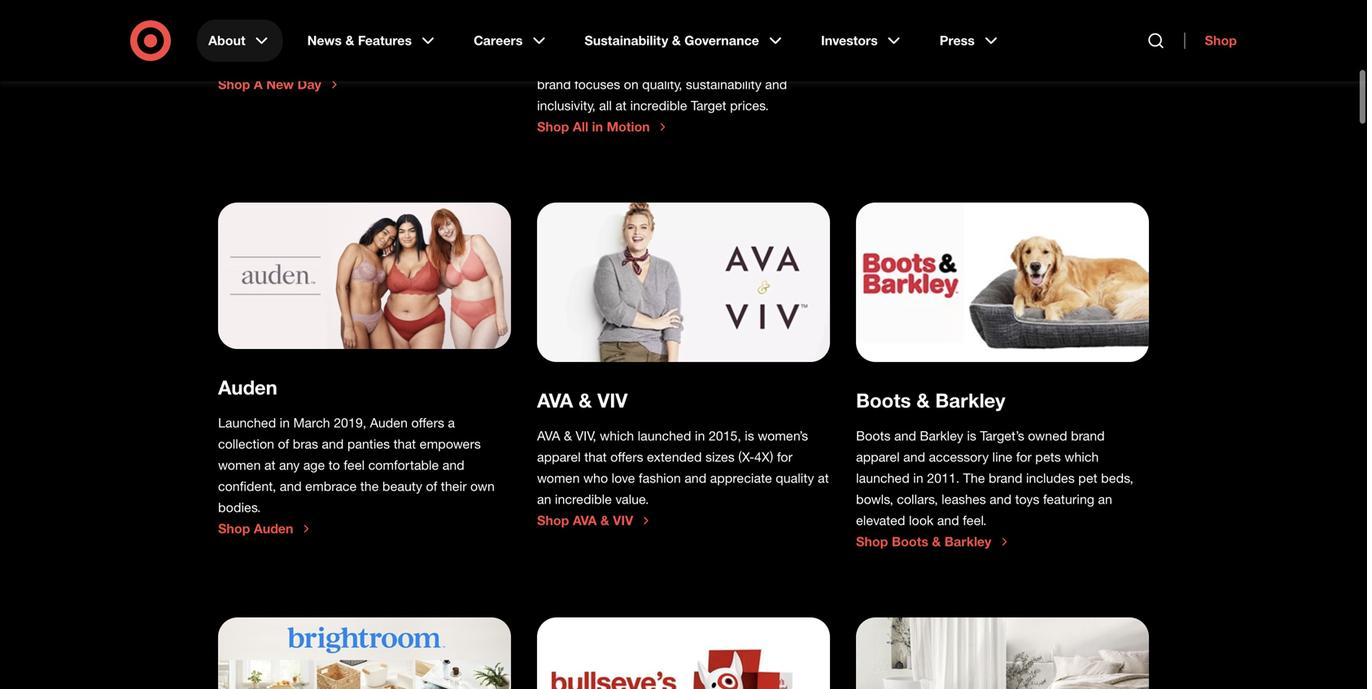 Task type: vqa. For each thing, say whether or not it's contained in the screenshot.


Task type: locate. For each thing, give the bounding box(es) containing it.
0 horizontal spatial the
[[370, 34, 392, 50]]

style
[[772, 34, 799, 50]]

pet
[[1079, 471, 1098, 486]]

0 horizontal spatial on
[[218, 55, 233, 71]]

new right 2017, a
[[411, 0, 437, 8]]

0 vertical spatial their
[[699, 34, 725, 50]]

1 vertical spatial barkley
[[920, 428, 964, 444]]

0 horizontal spatial —
[[575, 55, 586, 71]]

their left own
[[441, 479, 467, 495]]

1 horizontal spatial offers
[[611, 449, 644, 465]]

ava for ava & viv, which launched in 2015, is women's apparel that offers extended sizes (x-4x) for women who love fashion and appreciate quality at an incredible value. shop ava & viv
[[537, 428, 560, 444]]

ava & viv
[[537, 389, 628, 412]]

2 vertical spatial a
[[448, 415, 455, 431]]

& inside boots and barkley is target's owned brand apparel and accessory line for pets which launched in 2011. the brand includes pet beds, bowls, collars, leashes and toys featuring an elevated look and feel. shop boots & barkley
[[933, 534, 941, 550]]

is up designed
[[773, 0, 782, 8]]

0 horizontal spatial that
[[394, 436, 416, 452]]

which inside boots and barkley is target's owned brand apparel and accessory line for pets which launched in 2011. the brand includes pet beds, bowls, collars, leashes and toys featuring an elevated look and feel. shop boots & barkley
[[1065, 449, 1099, 465]]

art
[[892, 44, 911, 60]]

brand down "2020," at the top right of the page
[[722, 13, 755, 29]]

barkley up the accessory
[[920, 428, 964, 444]]

embrace
[[305, 479, 357, 495]]

a up with on the top of page
[[480, 0, 487, 8]]

2 horizontal spatial an
[[1099, 492, 1113, 508]]

in up goods at top
[[673, 0, 683, 8]]

to up investors
[[817, 13, 828, 29]]

1 horizontal spatial women's
[[758, 428, 809, 444]]

0 vertical spatial on
[[218, 55, 233, 71]]

the left joy
[[648, 55, 666, 71]]

1 horizontal spatial new
[[411, 0, 437, 8]]

brand up versatility.
[[396, 34, 430, 50]]

accessories
[[345, 13, 415, 29]]

news & features
[[307, 33, 412, 48]]

apparel up the bowls,
[[856, 449, 900, 465]]

a inside "launched in march 2019, auden offers a collection of bras and panties that empowers women at any age to feel comfortable and confident, and embrace the beauty of their own bodies. shop auden"
[[448, 415, 455, 431]]

0 horizontal spatial day
[[298, 77, 321, 92]]

1 horizontal spatial incredible
[[631, 98, 688, 114]]

which up pet
[[1065, 449, 1099, 465]]

& for viv
[[579, 389, 592, 412]]

apparel inside ava & viv, which launched in 2015, is women's apparel that offers extended sizes (x-4x) for women who love fashion and appreciate quality at an incredible value. shop ava & viv
[[537, 449, 581, 465]]

in down all
[[592, 119, 603, 135]]

barkley up target's
[[936, 389, 1006, 412]]

on
[[218, 55, 233, 71], [624, 77, 639, 92]]

1 vertical spatial launched
[[638, 428, 692, 444]]

in up collars,
[[914, 471, 924, 486]]

all
[[537, 0, 552, 8], [573, 119, 589, 135]]

aesthetic.
[[311, 34, 367, 50]]

& right news
[[346, 33, 354, 48]]

& inside 'link'
[[346, 33, 354, 48]]

press link
[[929, 20, 1013, 62]]

1 horizontal spatial their
[[699, 34, 725, 50]]

women's for 4x)
[[758, 428, 809, 444]]

launched up sporting
[[616, 0, 670, 8]]

an inside ava & viv, which launched in 2015, is women's apparel that offers extended sizes (x-4x) for women who love fashion and appreciate quality at an incredible value. shop ava & viv
[[537, 492, 552, 508]]

1 for from the left
[[777, 449, 793, 465]]

1 horizontal spatial which
[[1065, 449, 1099, 465]]

all up activewear
[[537, 0, 552, 8]]

0 vertical spatial the
[[370, 34, 392, 50]]

with
[[456, 13, 480, 29]]

1 vertical spatial which
[[1065, 449, 1099, 465]]

2 vertical spatial the
[[964, 471, 986, 486]]

0 vertical spatial women's
[[218, 13, 269, 29]]

1 vertical spatial launched
[[218, 415, 276, 431]]

at right quality
[[818, 471, 829, 486]]

1 vertical spatial incredible
[[555, 492, 612, 508]]

0 vertical spatial viv
[[598, 389, 628, 412]]

0 vertical spatial barkley
[[936, 389, 1006, 412]]

1 horizontal spatial apparel
[[537, 449, 581, 465]]

& down the look at the bottom of the page
[[933, 534, 941, 550]]

0 vertical spatial auden
[[218, 376, 278, 399]]

1 horizontal spatial the
[[773, 55, 795, 71]]

incredible inside ava & viv, which launched in 2015, is women's apparel that offers extended sizes (x-4x) for women who love fashion and appreciate quality at an incredible value. shop ava & viv
[[555, 492, 612, 508]]

0 horizontal spatial women
[[218, 458, 261, 473]]

viv down value.
[[613, 513, 634, 529]]

the
[[648, 55, 666, 71], [360, 479, 379, 495]]

offers inside "launched in march 2019, auden offers a collection of bras and panties that empowers women at any age to feel comfortable and confident, and embrace the beauty of their own bodies. shop auden"
[[412, 415, 444, 431]]

and up prices.
[[766, 77, 787, 92]]

an
[[786, 0, 800, 8], [537, 492, 552, 508], [1099, 492, 1113, 508]]

in inside guests — no matter their speed, style or ability — celebrate the joy of movement. the brand focuses on quality, sustainability and inclusivity, all at incredible target prices. shop all in motion
[[592, 119, 603, 135]]

2 for from the left
[[1017, 449, 1032, 465]]

viv,
[[576, 428, 597, 444]]

& left viv,
[[564, 428, 572, 444]]

1 vertical spatial to
[[329, 458, 340, 473]]

versatility.
[[403, 55, 460, 71]]

their
[[699, 34, 725, 50], [441, 479, 467, 495]]

2 horizontal spatial at
[[818, 471, 829, 486]]

women
[[218, 458, 261, 473], [537, 471, 580, 486]]

boots
[[856, 389, 911, 412], [856, 428, 891, 444], [892, 534, 929, 550]]

the inside boots and barkley is target's owned brand apparel and accessory line for pets which launched in 2011. the brand includes pet beds, bowls, collars, leashes and toys featuring an elevated look and feel. shop boots & barkley
[[964, 471, 986, 486]]

an inside boots and barkley is target's owned brand apparel and accessory line for pets which launched in 2011. the brand includes pet beds, bowls, collars, leashes and toys featuring an elevated look and feel. shop boots & barkley
[[1099, 492, 1113, 508]]

that up who
[[585, 449, 607, 465]]

1 horizontal spatial at
[[616, 98, 627, 114]]

1 vertical spatial their
[[441, 479, 467, 495]]

and inside all in motion, launched in january 2020, is an activewear and sporting goods brand designed to help
[[603, 13, 625, 29]]

brand left with on the top of page
[[418, 13, 452, 29]]

0 vertical spatial of
[[690, 55, 701, 71]]

women left who
[[537, 471, 580, 486]]

0 vertical spatial launched
[[218, 0, 276, 8]]

shop ava & viv link
[[537, 513, 653, 529]]

2 launched from the top
[[218, 415, 276, 431]]

look
[[909, 513, 934, 529]]

1 horizontal spatial day
[[441, 0, 463, 8]]

0 horizontal spatial an
[[537, 492, 552, 508]]

women's inside ava & viv, which launched in 2015, is women's apparel that offers extended sizes (x-4x) for women who love fashion and appreciate quality at an incredible value. shop ava & viv
[[758, 428, 809, 444]]

a right with on the top of page
[[484, 13, 491, 29]]

investors link
[[810, 20, 916, 62]]

0 horizontal spatial apparel
[[272, 13, 316, 29]]

at right all
[[616, 98, 627, 114]]

1 vertical spatial of
[[278, 436, 289, 452]]

1 vertical spatial all
[[573, 119, 589, 135]]

which right viv,
[[600, 428, 634, 444]]

the down "accessories"
[[370, 34, 392, 50]]

brand down ability
[[537, 77, 571, 92]]

1 horizontal spatial women
[[537, 471, 580, 486]]

apparel inside launched in september 2017, a new day is a women's apparel and accessories brand with a modern classic aesthetic. the brand is focused on building confidence through versatility. shop a new day
[[272, 13, 316, 29]]

target's
[[981, 428, 1025, 444]]

and down september
[[320, 13, 341, 29]]

is up (x-
[[745, 428, 755, 444]]

auden up the collection
[[218, 376, 278, 399]]

activewear
[[537, 13, 600, 29]]

at inside guests — no matter their speed, style or ability — celebrate the joy of movement. the brand focuses on quality, sustainability and inclusivity, all at incredible target prices. shop all in motion
[[616, 98, 627, 114]]

is up the accessory
[[968, 428, 977, 444]]

shop inside guests — no matter their speed, style or ability — celebrate the joy of movement. the brand focuses on quality, sustainability and inclusivity, all at incredible target prices. shop all in motion
[[537, 119, 569, 135]]

that up 'comfortable'
[[394, 436, 416, 452]]

a
[[480, 0, 487, 8], [484, 13, 491, 29], [448, 415, 455, 431]]

1 vertical spatial ava
[[537, 428, 560, 444]]

bodies.
[[218, 500, 261, 516]]

0 vertical spatial to
[[817, 13, 828, 29]]

1 horizontal spatial —
[[625, 34, 636, 50]]

launched up the collection
[[218, 415, 276, 431]]

1 vertical spatial the
[[360, 479, 379, 495]]

of left bras
[[278, 436, 289, 452]]

the inside "launched in march 2019, auden offers a collection of bras and panties that empowers women at any age to feel comfortable and confident, and embrace the beauty of their own bodies. shop auden"
[[360, 479, 379, 495]]

0 vertical spatial offers
[[412, 415, 444, 431]]

&
[[346, 33, 354, 48], [672, 33, 681, 48], [579, 389, 592, 412], [917, 389, 930, 412], [564, 428, 572, 444], [601, 513, 610, 529], [933, 534, 941, 550]]

1 vertical spatial women's
[[758, 428, 809, 444]]

the inside guests — no matter their speed, style or ability — celebrate the joy of movement. the brand focuses on quality, sustainability and inclusivity, all at incredible target prices. shop all in motion
[[648, 55, 666, 71]]

an up shop ava & viv link at left bottom
[[537, 492, 552, 508]]

offers up love
[[611, 449, 644, 465]]

a group of women in garments image
[[218, 203, 511, 349]]

which inside ava & viv, which launched in 2015, is women's apparel that offers extended sizes (x-4x) for women who love fashion and appreciate quality at an incredible value. shop ava & viv
[[600, 428, 634, 444]]

guests
[[582, 34, 621, 50]]

brand down the line
[[989, 471, 1023, 486]]

and inside launched in september 2017, a new day is a women's apparel and accessories brand with a modern classic aesthetic. the brand is focused on building confidence through versatility. shop a new day
[[320, 13, 341, 29]]

and right bras
[[322, 436, 344, 452]]

women's up modern
[[218, 13, 269, 29]]

0 horizontal spatial women's
[[218, 13, 269, 29]]

apparel down viv,
[[537, 449, 581, 465]]

women down the collection
[[218, 458, 261, 473]]

shop inside "launched in march 2019, auden offers a collection of bras and panties that empowers women at any age to feel comfortable and confident, and embrace the beauty of their own bodies. shop auden"
[[218, 521, 250, 537]]

for
[[777, 449, 793, 465], [1017, 449, 1032, 465]]

viv inside ava & viv, which launched in 2015, is women's apparel that offers extended sizes (x-4x) for women who love fashion and appreciate quality at an incredible value. shop ava & viv
[[613, 513, 634, 529]]

incredible
[[631, 98, 688, 114], [555, 492, 612, 508]]

4x)
[[755, 449, 774, 465]]

shop inside boots and barkley is target's owned brand apparel and accessory line for pets which launched in 2011. the brand includes pet beds, bowls, collars, leashes and toys featuring an elevated look and feel. shop boots & barkley
[[856, 534, 889, 550]]

barkley down the 'feel.' at the right
[[945, 534, 992, 550]]

launched inside boots and barkley is target's owned brand apparel and accessory line for pets which launched in 2011. the brand includes pet beds, bowls, collars, leashes and toys featuring an elevated look and feel. shop boots & barkley
[[856, 471, 910, 486]]

2 horizontal spatial the
[[964, 471, 986, 486]]

0 vertical spatial which
[[600, 428, 634, 444]]

boots for boots and barkley is target's owned brand apparel and accessory line for pets which launched in 2011. the brand includes pet beds, bowls, collars, leashes and toys featuring an elevated look and feel. shop boots & barkley
[[856, 428, 891, 444]]

an up designed
[[786, 0, 800, 8]]

on down the about in the top of the page
[[218, 55, 233, 71]]

launched up the bowls,
[[856, 471, 910, 486]]

0 horizontal spatial incredible
[[555, 492, 612, 508]]

feel
[[344, 458, 365, 473]]

& inside "link"
[[672, 33, 681, 48]]

for right 4x)
[[777, 449, 793, 465]]

of inside guests — no matter their speed, style or ability — celebrate the joy of movement. the brand focuses on quality, sustainability and inclusivity, all at incredible target prices. shop all in motion
[[690, 55, 701, 71]]

for inside boots and barkley is target's owned brand apparel and accessory line for pets which launched in 2011. the brand includes pet beds, bowls, collars, leashes and toys featuring an elevated look and feel. shop boots & barkley
[[1017, 449, 1032, 465]]

1 horizontal spatial of
[[426, 479, 437, 495]]

women's
[[218, 13, 269, 29], [758, 428, 809, 444]]

1 vertical spatial new
[[266, 77, 294, 92]]

and down extended
[[685, 471, 707, 486]]

0 horizontal spatial their
[[441, 479, 467, 495]]

0 horizontal spatial all
[[537, 0, 552, 8]]

& for features
[[346, 33, 354, 48]]

all inside all in motion, launched in january 2020, is an activewear and sporting goods brand designed to help
[[537, 0, 552, 8]]

shop all in motion link
[[537, 119, 670, 135]]

1 horizontal spatial all
[[573, 119, 589, 135]]

sustainability
[[686, 77, 762, 92]]

1 vertical spatial on
[[624, 77, 639, 92]]

sustainability & governance
[[585, 33, 760, 48]]

1 horizontal spatial the
[[648, 55, 666, 71]]

2 vertical spatial launched
[[856, 471, 910, 486]]

shop art class
[[856, 44, 950, 60]]

featuring
[[1044, 492, 1095, 508]]

0 horizontal spatial to
[[329, 458, 340, 473]]

1 launched from the top
[[218, 0, 276, 8]]

prices.
[[730, 98, 769, 114]]

auden up "panties"
[[370, 415, 408, 431]]

the down style
[[773, 55, 795, 71]]

women's inside launched in september 2017, a new day is a women's apparel and accessories brand with a modern classic aesthetic. the brand is focused on building confidence through versatility. shop a new day
[[218, 13, 269, 29]]

in left 2015,
[[695, 428, 705, 444]]

to left feel
[[329, 458, 340, 473]]

in inside boots and barkley is target's owned brand apparel and accessory line for pets which launched in 2011. the brand includes pet beds, bowls, collars, leashes and toys featuring an elevated look and feel. shop boots & barkley
[[914, 471, 924, 486]]

the down feel
[[360, 479, 379, 495]]

incredible up shop ava & viv link at left bottom
[[555, 492, 612, 508]]

1 horizontal spatial that
[[585, 449, 607, 465]]

includes
[[1027, 471, 1075, 486]]

news
[[307, 33, 342, 48]]

to inside all in motion, launched in january 2020, is an activewear and sporting goods brand designed to help
[[817, 13, 828, 29]]

owned
[[1029, 428, 1068, 444]]

viv
[[598, 389, 628, 412], [613, 513, 634, 529]]

a up empowers
[[448, 415, 455, 431]]

the up leashes
[[964, 471, 986, 486]]

at left any
[[265, 458, 276, 473]]

empowers
[[420, 436, 481, 452]]

launched inside "launched in march 2019, auden offers a collection of bras and panties that empowers women at any age to feel comfortable and confident, and embrace the beauty of their own bodies. shop auden"
[[218, 415, 276, 431]]

new right a
[[266, 77, 294, 92]]

—
[[625, 34, 636, 50], [575, 55, 586, 71]]

for right the line
[[1017, 449, 1032, 465]]

0 vertical spatial —
[[625, 34, 636, 50]]

and up the sustainability
[[603, 13, 625, 29]]

1 vertical spatial the
[[773, 55, 795, 71]]

1 vertical spatial —
[[575, 55, 586, 71]]

elevated
[[856, 513, 906, 529]]

launched in march 2019, auden offers a collection of bras and panties that empowers women at any age to feel comfortable and confident, and embrace the beauty of their own bodies. shop auden
[[218, 415, 495, 537]]

shop inside ava & viv, which launched in 2015, is women's apparel that offers extended sizes (x-4x) for women who love fashion and appreciate quality at an incredible value. shop ava & viv
[[537, 513, 569, 529]]

0 vertical spatial all
[[537, 0, 552, 8]]

& up viv,
[[579, 389, 592, 412]]

of right beauty
[[426, 479, 437, 495]]

all down inclusivity, on the top left of page
[[573, 119, 589, 135]]

launched up about link
[[218, 0, 276, 8]]

accessory
[[929, 449, 989, 465]]

auden down 'bodies.'
[[254, 521, 293, 537]]

new
[[411, 0, 437, 8], [266, 77, 294, 92]]

shop inside launched in september 2017, a new day is a women's apparel and accessories brand with a modern classic aesthetic. the brand is focused on building confidence through versatility. shop a new day
[[218, 77, 250, 92]]

day down confidence
[[298, 77, 321, 92]]

an down "beds,"
[[1099, 492, 1113, 508]]

confident,
[[218, 479, 276, 495]]

in inside launched in september 2017, a new day is a women's apparel and accessories brand with a modern classic aesthetic. the brand is focused on building confidence through versatility. shop a new day
[[280, 0, 290, 8]]

on down celebrate
[[624, 77, 639, 92]]

in left march
[[280, 415, 290, 431]]

is inside all in motion, launched in january 2020, is an activewear and sporting goods brand designed to help
[[773, 0, 782, 8]]

day up with on the top of page
[[441, 0, 463, 8]]

goods
[[681, 13, 718, 29]]

1 vertical spatial auden
[[370, 415, 408, 431]]

in
[[280, 0, 290, 8], [555, 0, 565, 8], [673, 0, 683, 8], [592, 119, 603, 135], [280, 415, 290, 431], [695, 428, 705, 444], [914, 471, 924, 486]]

launched inside launched in september 2017, a new day is a women's apparel and accessories brand with a modern classic aesthetic. the brand is focused on building confidence through versatility. shop a new day
[[218, 0, 276, 8]]

all in motion, launched in january 2020, is an activewear and sporting goods brand designed to help
[[537, 0, 828, 50]]

0 vertical spatial ava
[[537, 389, 573, 412]]

joy
[[670, 55, 686, 71]]

a person with the arms crossed image
[[537, 203, 830, 362]]

1 vertical spatial offers
[[611, 449, 644, 465]]

& for barkley
[[917, 389, 930, 412]]

launched up extended
[[638, 428, 692, 444]]

line
[[993, 449, 1013, 465]]

focuses
[[575, 77, 621, 92]]

incredible down quality,
[[631, 98, 688, 114]]

& up joy
[[672, 33, 681, 48]]

at inside ava & viv, which launched in 2015, is women's apparel that offers extended sizes (x-4x) for women who love fashion and appreciate quality at an incredible value. shop ava & viv
[[818, 471, 829, 486]]

1 vertical spatial boots
[[856, 428, 891, 444]]

1 horizontal spatial for
[[1017, 449, 1032, 465]]

0 vertical spatial incredible
[[631, 98, 688, 114]]

0 horizontal spatial at
[[265, 458, 276, 473]]

0 horizontal spatial for
[[777, 449, 793, 465]]

shop
[[1205, 33, 1238, 48], [856, 44, 889, 60], [218, 77, 250, 92], [537, 119, 569, 135], [537, 513, 569, 529], [218, 521, 250, 537], [856, 534, 889, 550]]

the inside guests — no matter their speed, style or ability — celebrate the joy of movement. the brand focuses on quality, sustainability and inclusivity, all at incredible target prices. shop all in motion
[[773, 55, 795, 71]]

collars,
[[897, 492, 938, 508]]

is up with on the top of page
[[467, 0, 476, 8]]

which
[[600, 428, 634, 444], [1065, 449, 1099, 465]]

0 vertical spatial launched
[[616, 0, 670, 8]]

incredible inside guests — no matter their speed, style or ability — celebrate the joy of movement. the brand focuses on quality, sustainability and inclusivity, all at incredible target prices. shop all in motion
[[631, 98, 688, 114]]

features
[[358, 33, 412, 48]]

2 horizontal spatial apparel
[[856, 449, 900, 465]]

0 horizontal spatial the
[[360, 479, 379, 495]]

viv up love
[[598, 389, 628, 412]]

& down who
[[601, 513, 610, 529]]

0 vertical spatial boots
[[856, 389, 911, 412]]

— right ability
[[575, 55, 586, 71]]

0 horizontal spatial which
[[600, 428, 634, 444]]

1 horizontal spatial on
[[624, 77, 639, 92]]

— left no
[[625, 34, 636, 50]]

women's for modern
[[218, 13, 269, 29]]

0 horizontal spatial offers
[[412, 415, 444, 431]]

and left "toys"
[[990, 492, 1012, 508]]

1 horizontal spatial to
[[817, 13, 828, 29]]

offers up empowers
[[412, 415, 444, 431]]

offers
[[412, 415, 444, 431], [611, 449, 644, 465]]

toys
[[1016, 492, 1040, 508]]

and inside guests — no matter their speed, style or ability — celebrate the joy of movement. the brand focuses on quality, sustainability and inclusivity, all at incredible target prices. shop all in motion
[[766, 77, 787, 92]]

of
[[690, 55, 701, 71], [278, 436, 289, 452], [426, 479, 437, 495]]

1 horizontal spatial an
[[786, 0, 800, 8]]

their down goods at top
[[699, 34, 725, 50]]

2 horizontal spatial of
[[690, 55, 701, 71]]

on inside launched in september 2017, a new day is a women's apparel and accessories brand with a modern classic aesthetic. the brand is focused on building confidence through versatility. shop a new day
[[218, 55, 233, 71]]

2017, a
[[362, 0, 407, 8]]

sustainability & governance link
[[573, 20, 797, 62]]

1 vertical spatial viv
[[613, 513, 634, 529]]

& up the accessory
[[917, 389, 930, 412]]

women's up 4x)
[[758, 428, 809, 444]]

their inside "launched in march 2019, auden offers a collection of bras and panties that empowers women at any age to feel comfortable and confident, and embrace the beauty of their own bodies. shop auden"
[[441, 479, 467, 495]]

guests — no matter their speed, style or ability — celebrate the joy of movement. the brand focuses on quality, sustainability and inclusivity, all at incredible target prices. shop all in motion
[[537, 34, 815, 135]]

and down any
[[280, 479, 302, 495]]

september
[[294, 0, 359, 8]]

in up classic
[[280, 0, 290, 8]]

class
[[915, 44, 950, 60]]

of right joy
[[690, 55, 701, 71]]

apparel up classic
[[272, 13, 316, 29]]

0 vertical spatial the
[[648, 55, 666, 71]]



Task type: describe. For each thing, give the bounding box(es) containing it.
brand inside all in motion, launched in january 2020, is an activewear and sporting goods brand designed to help
[[722, 13, 755, 29]]

that inside "launched in march 2019, auden offers a collection of bras and panties that empowers women at any age to feel comfortable and confident, and embrace the beauty of their own bodies. shop auden"
[[394, 436, 416, 452]]

confidence
[[286, 55, 351, 71]]

march
[[294, 415, 330, 431]]

value.
[[616, 492, 649, 508]]

comfortable
[[368, 458, 439, 473]]

shop boots & barkley link
[[856, 534, 1011, 550]]

0 vertical spatial a
[[480, 0, 487, 8]]

target
[[691, 98, 727, 114]]

their inside guests — no matter their speed, style or ability — celebrate the joy of movement. the brand focuses on quality, sustainability and inclusivity, all at incredible target prices. shop all in motion
[[699, 34, 725, 50]]

celebrate
[[590, 55, 644, 71]]

panties
[[348, 436, 390, 452]]

barkley for &
[[936, 389, 1006, 412]]

at for focuses
[[616, 98, 627, 114]]

1 vertical spatial a
[[484, 13, 491, 29]]

and down boots & barkley
[[895, 428, 917, 444]]

launched for of
[[218, 415, 276, 431]]

all
[[599, 98, 612, 114]]

to inside "launched in march 2019, auden offers a collection of bras and panties that empowers women at any age to feel comfortable and confident, and embrace the beauty of their own bodies. shop auden"
[[329, 458, 340, 473]]

apparel for in
[[272, 13, 316, 29]]

boots and barkley is target's owned brand apparel and accessory line for pets which launched in 2011. the brand includes pet beds, bowls, collars, leashes and toys featuring an elevated look and feel. shop boots & barkley
[[856, 428, 1134, 550]]

a
[[254, 77, 263, 92]]

no
[[639, 34, 654, 50]]

2 vertical spatial boots
[[892, 534, 929, 550]]

& for viv,
[[564, 428, 572, 444]]

inclusivity,
[[537, 98, 596, 114]]

beauty
[[383, 479, 423, 495]]

0 horizontal spatial new
[[266, 77, 294, 92]]

age
[[303, 458, 325, 473]]

and up collars,
[[904, 449, 926, 465]]

barkley for and
[[920, 428, 964, 444]]

2 vertical spatial auden
[[254, 521, 293, 537]]

quality
[[776, 471, 815, 486]]

careers
[[474, 33, 523, 48]]

motion,
[[569, 0, 612, 8]]

is inside boots and barkley is target's owned brand apparel and accessory line for pets which launched in 2011. the brand includes pet beds, bowls, collars, leashes and toys featuring an elevated look and feel. shop boots & barkley
[[968, 428, 977, 444]]

2015,
[[709, 428, 742, 444]]

launched for women's
[[218, 0, 276, 8]]

on inside guests — no matter their speed, style or ability — celebrate the joy of movement. the brand focuses on quality, sustainability and inclusivity, all at incredible target prices. shop all in motion
[[624, 77, 639, 92]]

about
[[208, 33, 246, 48]]

bowls,
[[856, 492, 894, 508]]

0 vertical spatial new
[[411, 0, 437, 8]]

about link
[[197, 20, 283, 62]]

designed
[[759, 13, 813, 29]]

brand inside guests — no matter their speed, style or ability — celebrate the joy of movement. the brand focuses on quality, sustainability and inclusivity, all at incredible target prices. shop all in motion
[[537, 77, 571, 92]]

modern
[[218, 34, 264, 50]]

women inside "launched in march 2019, auden offers a collection of bras and panties that empowers women at any age to feel comfortable and confident, and embrace the beauty of their own bodies. shop auden"
[[218, 458, 261, 473]]

and down empowers
[[443, 458, 465, 473]]

classic
[[267, 34, 307, 50]]

in inside ava & viv, which launched in 2015, is women's apparel that offers extended sizes (x-4x) for women who love fashion and appreciate quality at an incredible value. shop ava & viv
[[695, 428, 705, 444]]

a dog lying on a dog bed image
[[856, 203, 1150, 362]]

2 vertical spatial ava
[[573, 513, 597, 529]]

2011.
[[927, 471, 960, 486]]

in inside "launched in march 2019, auden offers a collection of bras and panties that empowers women at any age to feel comfortable and confident, and embrace the beauty of their own bodies. shop auden"
[[280, 415, 290, 431]]

careers link
[[462, 20, 560, 62]]

0 vertical spatial day
[[441, 0, 463, 8]]

boots for boots & barkley
[[856, 389, 911, 412]]

shop link
[[1185, 33, 1238, 49]]

news & features link
[[296, 20, 449, 62]]

an inside all in motion, launched in january 2020, is an activewear and sporting goods brand designed to help
[[786, 0, 800, 8]]

who
[[584, 471, 608, 486]]

and up "shop boots & barkley" 'link'
[[938, 513, 960, 529]]

all inside guests — no matter their speed, style or ability — celebrate the joy of movement. the brand focuses on quality, sustainability and inclusivity, all at incredible target prices. shop all in motion
[[573, 119, 589, 135]]

press
[[940, 33, 975, 48]]

shop auden link
[[218, 521, 313, 537]]

launched inside ava & viv, which launched in 2015, is women's apparel that offers extended sizes (x-4x) for women who love fashion and appreciate quality at an incredible value. shop ava & viv
[[638, 428, 692, 444]]

2 vertical spatial barkley
[[945, 534, 992, 550]]

& for governance
[[672, 33, 681, 48]]

ava & viv, which launched in 2015, is women's apparel that offers extended sizes (x-4x) for women who love fashion and appreciate quality at an incredible value. shop ava & viv
[[537, 428, 829, 529]]

focused
[[446, 34, 493, 50]]

matter
[[658, 34, 696, 50]]

pets
[[1036, 449, 1061, 465]]

speed,
[[729, 34, 768, 50]]

feel.
[[963, 513, 987, 529]]

2019,
[[334, 415, 367, 431]]

own
[[471, 479, 495, 495]]

(x-
[[739, 449, 755, 465]]

that inside ava & viv, which launched in 2015, is women's apparel that offers extended sizes (x-4x) for women who love fashion and appreciate quality at an incredible value. shop ava & viv
[[585, 449, 607, 465]]

offers inside ava & viv, which launched in 2015, is women's apparel that offers extended sizes (x-4x) for women who love fashion and appreciate quality at an incredible value. shop ava & viv
[[611, 449, 644, 465]]

leashes
[[942, 492, 987, 508]]

appreciate
[[710, 471, 772, 486]]

is inside ava & viv, which launched in 2015, is women's apparel that offers extended sizes (x-4x) for women who love fashion and appreciate quality at an incredible value. shop ava & viv
[[745, 428, 755, 444]]

extended
[[647, 449, 702, 465]]

2 vertical spatial of
[[426, 479, 437, 495]]

building
[[237, 55, 283, 71]]

apparel for &
[[537, 449, 581, 465]]

women inside ava & viv, which launched in 2015, is women's apparel that offers extended sizes (x-4x) for women who love fashion and appreciate quality at an incredible value. shop ava & viv
[[537, 471, 580, 486]]

governance
[[685, 33, 760, 48]]

shop art class link
[[856, 44, 969, 60]]

launched in september 2017, a new day is a women's apparel and accessories brand with a modern classic aesthetic. the brand is focused on building confidence through versatility. shop a new day
[[218, 0, 493, 92]]

sizes
[[706, 449, 735, 465]]

for inside ava & viv, which launched in 2015, is women's apparel that offers extended sizes (x-4x) for women who love fashion and appreciate quality at an incredible value. shop ava & viv
[[777, 449, 793, 465]]

is up versatility.
[[433, 34, 443, 50]]

launched inside all in motion, launched in january 2020, is an activewear and sporting goods brand designed to help
[[616, 0, 670, 8]]

at inside "launched in march 2019, auden offers a collection of bras and panties that empowers women at any age to feel comfortable and confident, and embrace the beauty of their own bodies. shop auden"
[[265, 458, 276, 473]]

and inside ava & viv, which launched in 2015, is women's apparel that offers extended sizes (x-4x) for women who love fashion and appreciate quality at an incredible value. shop ava & viv
[[685, 471, 707, 486]]

through
[[355, 55, 400, 71]]

bras
[[293, 436, 318, 452]]

apparel inside boots and barkley is target's owned brand apparel and accessory line for pets which launched in 2011. the brand includes pet beds, bowls, collars, leashes and toys featuring an elevated look and feel. shop boots & barkley
[[856, 449, 900, 465]]

sustainability
[[585, 33, 669, 48]]

investors
[[821, 33, 878, 48]]

or
[[803, 34, 815, 50]]

in up activewear
[[555, 0, 565, 8]]

ava for ava & viv
[[537, 389, 573, 412]]

quality,
[[643, 77, 683, 92]]

love
[[612, 471, 635, 486]]

help
[[537, 34, 562, 50]]

2020,
[[737, 0, 769, 8]]

boots & barkley
[[856, 389, 1006, 412]]

january
[[687, 0, 733, 8]]

motion
[[607, 119, 650, 135]]

beds,
[[1102, 471, 1134, 486]]

0 horizontal spatial of
[[278, 436, 289, 452]]

brand right owned
[[1071, 428, 1105, 444]]

1 vertical spatial day
[[298, 77, 321, 92]]

the inside launched in september 2017, a new day is a women's apparel and accessories brand with a modern classic aesthetic. the brand is focused on building confidence through versatility. shop a new day
[[370, 34, 392, 50]]

shop a new day link
[[218, 77, 341, 93]]

ability
[[537, 55, 571, 71]]

movement.
[[705, 55, 770, 71]]

at for women
[[818, 471, 829, 486]]



